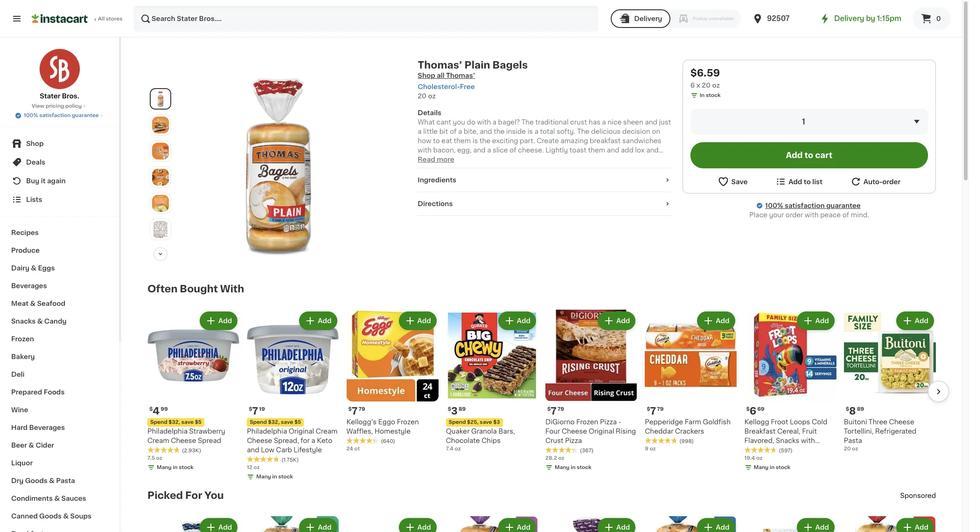 Task type: vqa. For each thing, say whether or not it's contained in the screenshot.
first 79 from the right
yes



Task type: locate. For each thing, give the bounding box(es) containing it.
with down fruit
[[802, 438, 815, 445]]

(597)
[[779, 449, 793, 454]]

frozen up bakery
[[11, 336, 34, 343]]

1
[[802, 118, 806, 126]]

0 horizontal spatial spend
[[150, 420, 167, 425]]

1 spend $32, save $5 from the left
[[150, 420, 202, 425]]

0 horizontal spatial $5
[[195, 420, 202, 425]]

satisfaction up place your order with peace of mind.
[[785, 203, 825, 209]]

many in stock down (1.75k)
[[256, 475, 293, 480]]

to inside add to list button
[[804, 179, 811, 185]]

2 $ from the left
[[249, 407, 252, 412]]

1 horizontal spatial philadelphia
[[247, 429, 287, 435]]

beverages down the dairy & eggs
[[11, 283, 47, 289]]

7 left 19
[[252, 407, 258, 417]]

79 up digiorno
[[558, 407, 564, 412]]

cart
[[816, 152, 833, 159]]

89 for 8
[[857, 407, 864, 412]]

1 vertical spatial snacks
[[776, 438, 800, 445]]

0 vertical spatial guarantee
[[72, 113, 99, 118]]

$ 7 79 for pepperidge
[[647, 407, 664, 417]]

three
[[869, 419, 888, 426]]

0 vertical spatial 20
[[702, 82, 711, 89]]

in for four
[[571, 466, 576, 471]]

enlarge breakfast bakery thomas' plain bagels angle_left (opens in a new tab) image
[[152, 117, 169, 134]]

original up (367)
[[589, 429, 614, 435]]

in down c,
[[770, 466, 775, 471]]

7 up 'kellogg's'
[[352, 407, 358, 417]]

0 horizontal spatial guarantee
[[72, 113, 99, 118]]

12 oz
[[247, 466, 260, 471]]

1 vertical spatial goods
[[39, 513, 62, 520]]

spend $32, save $5
[[150, 420, 202, 425], [250, 420, 301, 425]]

directions
[[418, 201, 453, 207]]

cream up 7.5 oz
[[148, 438, 169, 445]]

ct
[[355, 447, 360, 452]]

spend $32, save $5 for 4
[[150, 420, 202, 425]]

spend $32, save $5 down 19
[[250, 420, 301, 425]]

3 spend from the left
[[449, 420, 466, 425]]

$ left 99
[[149, 407, 153, 412]]

stock for rising
[[577, 466, 592, 471]]

79
[[359, 407, 365, 412], [558, 407, 564, 412], [657, 407, 664, 412]]

& inside 'link'
[[30, 301, 36, 307]]

beer & cider
[[11, 443, 54, 449]]

bros.
[[62, 93, 79, 99]]

1 horizontal spatial 6
[[750, 407, 757, 417]]

satisfaction down pricing
[[39, 113, 71, 118]]

1 vertical spatial to
[[804, 179, 811, 185]]

1 horizontal spatial 79
[[558, 407, 564, 412]]

rising
[[616, 429, 636, 435]]

0 horizontal spatial cream
[[148, 438, 169, 445]]

7 up pepperidge
[[651, 407, 656, 417]]

in down digiorno frozen pizza - four cheese original rising crust pizza
[[571, 466, 576, 471]]

cheese up (2.93k)
[[171, 438, 196, 445]]

pasta down tortellini, at the bottom of page
[[844, 438, 863, 445]]

2 horizontal spatial frozen
[[577, 419, 599, 426]]

oz
[[713, 82, 720, 89], [428, 93, 436, 99], [455, 447, 461, 452], [650, 447, 656, 452], [852, 447, 859, 452], [156, 456, 162, 461], [559, 456, 565, 461], [757, 456, 763, 461], [254, 466, 260, 471]]

0 horizontal spatial spend $32, save $5
[[150, 420, 202, 425]]

add to list
[[789, 179, 823, 185]]

save
[[732, 179, 748, 185]]

philadelphia down '$ 4 99'
[[148, 429, 188, 435]]

0 horizontal spatial 20
[[418, 93, 427, 99]]

6 left the 69
[[750, 407, 757, 417]]

$ 7 79 for digiorno
[[548, 407, 564, 417]]

in for spread
[[173, 466, 178, 471]]

to left list
[[804, 179, 811, 185]]

spread,
[[274, 438, 299, 445]]

cheese
[[890, 419, 915, 426], [562, 429, 587, 435], [171, 438, 196, 445], [247, 438, 272, 445]]

save for 7
[[281, 420, 293, 425]]

instacart logo image
[[32, 13, 88, 24]]

snacks down meat
[[11, 318, 36, 325]]

19.4 oz
[[745, 456, 763, 461]]

& for beer
[[29, 443, 34, 449]]

spend down '$ 4 99'
[[150, 420, 167, 425]]

1 vertical spatial pasta
[[56, 478, 75, 485]]

many down 28.2 oz
[[555, 466, 570, 471]]

0 horizontal spatial 89
[[459, 407, 466, 412]]

6
[[691, 82, 695, 89], [750, 407, 757, 417]]

1 $ 7 79 from the left
[[348, 407, 365, 417]]

1 vertical spatial 20
[[418, 93, 427, 99]]

0 horizontal spatial $32,
[[169, 420, 180, 425]]

2 spend $32, save $5 from the left
[[250, 420, 301, 425]]

save up "granola"
[[480, 420, 492, 425]]

&
[[31, 265, 36, 272], [30, 301, 36, 307], [37, 318, 43, 325], [29, 443, 34, 449], [49, 478, 55, 485], [54, 496, 60, 502], [63, 513, 69, 520]]

buy it again
[[26, 178, 66, 184]]

20 right x
[[702, 82, 711, 89]]

$32, up spread,
[[268, 420, 280, 425]]

digiorno
[[546, 419, 575, 426]]

4 7 from the left
[[651, 407, 656, 417]]

canned goods & soups
[[11, 513, 91, 520]]

1 horizontal spatial 100%
[[766, 203, 784, 209]]

lifestyle
[[294, 447, 322, 454]]

pizza up (367)
[[565, 438, 582, 445]]

$25,
[[467, 420, 479, 425]]

6 inside product group
[[750, 407, 757, 417]]

1 horizontal spatial 89
[[857, 407, 864, 412]]

79 for digiorno
[[558, 407, 564, 412]]

$ left 19
[[249, 407, 252, 412]]

stock
[[706, 93, 721, 98], [179, 466, 194, 471], [577, 466, 592, 471], [776, 466, 791, 471], [278, 475, 293, 480]]

8 $ from the left
[[846, 407, 850, 412]]

with down 100% satisfaction guarantee link
[[805, 212, 819, 218]]

$32, up philadelphia strawberry cream cheese spread
[[169, 420, 180, 425]]

7
[[252, 407, 258, 417], [352, 407, 358, 417], [551, 407, 557, 417], [651, 407, 656, 417]]

$32, inside product group
[[169, 420, 180, 425]]

stater bros. logo image
[[39, 49, 80, 90]]

0 vertical spatial snacks
[[11, 318, 36, 325]]

add
[[786, 152, 803, 159], [789, 179, 803, 185], [218, 318, 232, 324], [318, 318, 332, 324], [418, 318, 431, 324], [517, 318, 531, 324], [617, 318, 630, 324], [716, 318, 730, 324], [816, 318, 829, 324], [915, 318, 929, 324], [218, 525, 232, 531], [318, 525, 332, 531], [418, 525, 431, 531], [517, 525, 531, 531], [617, 525, 630, 531], [716, 525, 730, 531], [816, 525, 829, 531], [915, 525, 929, 531]]

liquor link
[[6, 455, 113, 472]]

original up for at bottom left
[[289, 429, 314, 435]]

spend $25, save $3
[[449, 420, 500, 425]]

oz inside 'quaker granola bars, chocolate chips 7.4 oz'
[[455, 447, 461, 452]]

many in stock down c,
[[754, 466, 791, 471]]

cream for 4
[[148, 438, 169, 445]]

0 horizontal spatial 100%
[[24, 113, 38, 118]]

3 79 from the left
[[657, 407, 664, 412]]

0 vertical spatial pizza
[[600, 419, 617, 426]]

0 vertical spatial 100% satisfaction guarantee
[[24, 113, 99, 118]]

philadelphia for 4
[[148, 429, 188, 435]]

0 vertical spatial shop
[[418, 72, 435, 79]]

Search field
[[134, 7, 598, 31]]

0 vertical spatial satisfaction
[[39, 113, 71, 118]]

oz down cholesterol-
[[428, 93, 436, 99]]

1 horizontal spatial spend $32, save $5
[[250, 420, 301, 425]]

stock down (1.75k)
[[278, 475, 293, 480]]

stock down (597)
[[776, 466, 791, 471]]

snacks down cereal,
[[776, 438, 800, 445]]

0 vertical spatial order
[[883, 179, 901, 185]]

1 $32, from the left
[[169, 420, 180, 425]]

cheese down digiorno
[[562, 429, 587, 435]]

carb
[[276, 447, 292, 454]]

many down the 19.4 oz
[[754, 466, 769, 471]]

0 horizontal spatial 100% satisfaction guarantee
[[24, 113, 99, 118]]

& for dairy
[[31, 265, 36, 272]]

cheddar
[[645, 429, 674, 435]]

89 inside $ 3 89
[[459, 407, 466, 412]]

oz right 12
[[254, 466, 260, 471]]

20
[[702, 82, 711, 89], [418, 93, 427, 99], [844, 447, 851, 452]]

2 horizontal spatial spend
[[449, 420, 466, 425]]

0 vertical spatial 100%
[[24, 113, 38, 118]]

0 horizontal spatial order
[[786, 212, 804, 218]]

in down low
[[272, 475, 277, 480]]

guarantee down policy
[[72, 113, 99, 118]]

shop left "all"
[[418, 72, 435, 79]]

100% satisfaction guarantee down view pricing policy link
[[24, 113, 99, 118]]

$ inside $ 7 19
[[249, 407, 252, 412]]

2 save from the left
[[281, 420, 293, 425]]

100% satisfaction guarantee link
[[766, 201, 861, 211]]

in up picked
[[173, 466, 178, 471]]

dairy & eggs link
[[6, 260, 113, 277]]

$ 7 79 up digiorno
[[548, 407, 564, 417]]

0 horizontal spatial pasta
[[56, 478, 75, 485]]

pasta up condiments & sauces link
[[56, 478, 75, 485]]

$ left the 69
[[747, 407, 750, 412]]

stock down (367)
[[577, 466, 592, 471]]

$5 for 7
[[295, 420, 301, 425]]

2 $32, from the left
[[268, 420, 280, 425]]

$ up the quaker
[[448, 407, 451, 412]]

cream inside philadelphia original cream cheese spread, for a keto and low carb lifestyle
[[316, 429, 338, 435]]

20 up details
[[418, 93, 427, 99]]

2 horizontal spatial original
[[780, 447, 805, 454]]

$5 up philadelphia original cream cheese spread, for a keto and low carb lifestyle
[[295, 420, 301, 425]]

1 vertical spatial 6
[[750, 407, 757, 417]]

3 $ 7 79 from the left
[[647, 407, 664, 417]]

enlarge breakfast bakery thomas' plain bagels angle_back (opens in a new tab) image
[[152, 169, 169, 186]]

1 horizontal spatial $32,
[[268, 420, 280, 425]]

in for breakfast
[[770, 466, 775, 471]]

(640)
[[381, 439, 395, 445]]

$ up 'kellogg's'
[[348, 407, 352, 412]]

oz right 7.5
[[156, 456, 162, 461]]

digiorno frozen pizza - four cheese original rising crust pizza
[[546, 419, 636, 445]]

hard beverages link
[[6, 419, 113, 437]]

0 horizontal spatial satisfaction
[[39, 113, 71, 118]]

cream inside philadelphia strawberry cream cheese spread
[[148, 438, 169, 445]]

oz down tortellini, at the bottom of page
[[852, 447, 859, 452]]

2 89 from the left
[[857, 407, 864, 412]]

$ up the buitoni
[[846, 407, 850, 412]]

2 $5 from the left
[[295, 420, 301, 425]]

0 horizontal spatial original
[[289, 429, 314, 435]]

many in stock down 7.5 oz
[[157, 466, 194, 471]]

2 horizontal spatial 20
[[844, 447, 851, 452]]

$ inside '$ 4 99'
[[149, 407, 153, 412]]

1 horizontal spatial satisfaction
[[785, 203, 825, 209]]

oz right 9
[[650, 447, 656, 452]]

100% satisfaction guarantee up place your order with peace of mind.
[[766, 203, 861, 209]]

2 horizontal spatial 79
[[657, 407, 664, 412]]

20 inside $6.59 6 x 20 oz
[[702, 82, 711, 89]]

lists link
[[6, 190, 113, 209]]

spend $32, save $5 up philadelphia strawberry cream cheese spread
[[150, 420, 202, 425]]

0 horizontal spatial 79
[[359, 407, 365, 412]]

meat & seafood link
[[6, 295, 113, 313]]

& for meat
[[30, 301, 36, 307]]

delivery inside button
[[634, 15, 663, 22]]

save up philadelphia strawberry cream cheese spread
[[181, 420, 194, 425]]

0 horizontal spatial pizza
[[565, 438, 582, 445]]

1 7 from the left
[[252, 407, 258, 417]]

bakery link
[[6, 348, 113, 366]]

2 vertical spatial 20
[[844, 447, 851, 452]]

20 inside thomas' plain bagels shop all thomas' cholesterol-free 20 oz
[[418, 93, 427, 99]]

7 for spend
[[252, 407, 258, 417]]

& up condiments & sauces
[[49, 478, 55, 485]]

3 7 from the left
[[551, 407, 557, 417]]

0 horizontal spatial save
[[181, 420, 194, 425]]

original
[[289, 429, 314, 435], [589, 429, 614, 435], [780, 447, 805, 454]]

many down 12 oz
[[256, 475, 271, 480]]

many in stock for spread,
[[256, 475, 293, 480]]

order
[[883, 179, 901, 185], [786, 212, 804, 218]]

1 horizontal spatial 20
[[702, 82, 711, 89]]

0 vertical spatial 6
[[691, 82, 695, 89]]

enlarge breakfast bakery thomas' plain bagels angle_right (opens in a new tab) image
[[152, 143, 169, 160]]

original right c,
[[780, 447, 805, 454]]

3 save from the left
[[480, 420, 492, 425]]

0 horizontal spatial $ 7 79
[[348, 407, 365, 417]]

100% down view
[[24, 113, 38, 118]]

$ 7 79 for kellogg's
[[348, 407, 365, 417]]

$ 7 79 up pepperidge
[[647, 407, 664, 417]]

thomas' plain bagels shop all thomas' cholesterol-free 20 oz
[[418, 60, 528, 99]]

1 save from the left
[[181, 420, 194, 425]]

$ 8 89
[[846, 407, 864, 417]]

peace
[[821, 212, 841, 218]]

2 philadelphia from the left
[[247, 429, 287, 435]]

1 horizontal spatial pasta
[[844, 438, 863, 445]]

0 vertical spatial pasta
[[844, 438, 863, 445]]

guarantee inside button
[[72, 113, 99, 118]]

1 horizontal spatial frozen
[[397, 419, 419, 426]]

auto-order
[[864, 179, 901, 185]]

cheese inside digiorno frozen pizza - four cheese original rising crust pizza
[[562, 429, 587, 435]]

to left the cart on the top right of the page
[[805, 152, 814, 159]]

many in stock down 28.2 oz
[[555, 466, 592, 471]]

1 horizontal spatial spend
[[250, 420, 267, 425]]

enlarge breakfast bakery thomas' plain bagels hero (opens in a new tab) image
[[152, 91, 169, 107]]

and
[[247, 447, 259, 454]]

1 vertical spatial pizza
[[565, 438, 582, 445]]

6 inside $6.59 6 x 20 oz
[[691, 82, 695, 89]]

spend $32, save $5 inside product group
[[150, 420, 202, 425]]

crust
[[546, 438, 564, 445]]

spend up the quaker
[[449, 420, 466, 425]]

frozen up homestyle
[[397, 419, 419, 426]]

2 7 from the left
[[352, 407, 358, 417]]

read
[[418, 156, 435, 163]]

oz up "in stock"
[[713, 82, 720, 89]]

read more
[[418, 156, 455, 163]]

cream for 7
[[316, 429, 338, 435]]

7 up digiorno
[[551, 407, 557, 417]]

4
[[153, 407, 160, 417]]

philadelphia inside philadelphia original cream cheese spread, for a keto and low carb lifestyle
[[247, 429, 287, 435]]

kellogg's
[[347, 419, 377, 426]]

farm
[[685, 419, 702, 426]]

0 horizontal spatial 6
[[691, 82, 695, 89]]

frozen
[[11, 336, 34, 343], [397, 419, 419, 426], [577, 419, 599, 426]]

1 vertical spatial beverages
[[29, 425, 65, 431]]

2 spend from the left
[[250, 420, 267, 425]]

1 horizontal spatial shop
[[418, 72, 435, 79]]

2 79 from the left
[[558, 407, 564, 412]]

& right meat
[[30, 301, 36, 307]]

cheese up refrigerated
[[890, 419, 915, 426]]

1 $5 from the left
[[195, 420, 202, 425]]

$ 7 19
[[249, 407, 265, 417]]

beverages up cider
[[29, 425, 65, 431]]

$32,
[[169, 420, 180, 425], [268, 420, 280, 425]]

product group
[[148, 310, 240, 474], [247, 310, 339, 483], [347, 310, 439, 453], [446, 310, 538, 453], [546, 310, 638, 474], [645, 310, 737, 453], [745, 310, 837, 474], [844, 310, 936, 453], [148, 517, 240, 533], [247, 517, 339, 533], [347, 517, 439, 533], [446, 517, 538, 533], [546, 517, 638, 533], [645, 517, 737, 533], [745, 517, 837, 533], [844, 517, 936, 533]]

bakery
[[11, 354, 35, 360]]

to inside add to cart button
[[805, 152, 814, 159]]

1 horizontal spatial 100% satisfaction guarantee
[[766, 203, 861, 209]]

many for philadelphia strawberry cream cheese spread
[[157, 466, 172, 471]]

1 vertical spatial with
[[802, 438, 815, 445]]

0 vertical spatial with
[[805, 212, 819, 218]]

in
[[173, 466, 178, 471], [571, 466, 576, 471], [770, 466, 775, 471], [272, 475, 277, 480]]

79 up 'kellogg's'
[[359, 407, 365, 412]]

★★★★★
[[347, 438, 379, 445], [347, 438, 379, 445], [645, 438, 678, 445], [645, 438, 678, 445], [148, 447, 180, 454], [148, 447, 180, 454], [546, 447, 578, 454], [546, 447, 578, 454], [745, 447, 777, 454], [745, 447, 777, 454], [247, 457, 280, 463], [247, 457, 280, 463]]

condiments & sauces link
[[6, 490, 113, 508]]

1 horizontal spatial save
[[281, 420, 293, 425]]

2 $ 7 79 from the left
[[548, 407, 564, 417]]

1 $ from the left
[[149, 407, 153, 412]]

product group containing 6
[[745, 310, 837, 474]]

(367)
[[580, 449, 594, 454]]

satisfaction inside button
[[39, 113, 71, 118]]

0 horizontal spatial shop
[[26, 141, 44, 147]]

& for condiments
[[54, 496, 60, 502]]

$6.59 6 x 20 oz
[[691, 68, 720, 89]]

goods up condiments
[[25, 478, 47, 485]]

auto-order button
[[850, 176, 901, 188]]

0 horizontal spatial delivery
[[634, 15, 663, 22]]

thomas'
[[418, 60, 462, 70]]

granola
[[471, 429, 497, 435]]

frozen link
[[6, 331, 113, 348]]

2 horizontal spatial $ 7 79
[[647, 407, 664, 417]]

0 vertical spatial goods
[[25, 478, 47, 485]]

& left the candy
[[37, 318, 43, 325]]

0 vertical spatial cream
[[316, 429, 338, 435]]

nsored
[[914, 493, 936, 500]]

6 $ from the left
[[647, 407, 651, 412]]

& left sauces
[[54, 496, 60, 502]]

1 79 from the left
[[359, 407, 365, 412]]

$ up digiorno
[[548, 407, 551, 412]]

save up spread,
[[281, 420, 293, 425]]

spend down $ 7 19
[[250, 420, 267, 425]]

1 field
[[691, 109, 928, 135]]

1 vertical spatial guarantee
[[827, 203, 861, 209]]

$ inside $ 3 89
[[448, 407, 451, 412]]

& left eggs
[[31, 265, 36, 272]]

product group containing 3
[[446, 310, 538, 453]]

1 spend from the left
[[150, 420, 167, 425]]

1 horizontal spatial snacks
[[776, 438, 800, 445]]

cheese up and at left bottom
[[247, 438, 272, 445]]

1 horizontal spatial $5
[[295, 420, 301, 425]]

philadelphia inside philadelphia strawberry cream cheese spread
[[148, 429, 188, 435]]

service type group
[[611, 9, 741, 28]]

5 $ from the left
[[548, 407, 551, 412]]

pizza left -
[[600, 419, 617, 426]]

goods down condiments & sauces
[[39, 513, 62, 520]]

0 horizontal spatial snacks
[[11, 318, 36, 325]]

all stores link
[[32, 6, 123, 32]]

20 down tortellini, at the bottom of page
[[844, 447, 851, 452]]

list
[[813, 179, 823, 185]]

foods
[[44, 389, 65, 396]]

details button
[[418, 108, 672, 118]]

4 $ from the left
[[448, 407, 451, 412]]

philadelphia for 7
[[247, 429, 287, 435]]

1 horizontal spatial delivery
[[835, 15, 865, 22]]

spo nsored
[[901, 493, 936, 500]]

shop
[[418, 72, 435, 79], [26, 141, 44, 147]]

$5 up strawberry
[[195, 420, 202, 425]]

guarantee up 'of'
[[827, 203, 861, 209]]

oz right 28.2
[[559, 456, 565, 461]]

spend for 4
[[150, 420, 167, 425]]

89 inside $ 8 89
[[857, 407, 864, 412]]

1 horizontal spatial cream
[[316, 429, 338, 435]]

7 $ from the left
[[747, 407, 750, 412]]

& right beer
[[29, 443, 34, 449]]

1 89 from the left
[[459, 407, 466, 412]]

1 horizontal spatial original
[[589, 429, 614, 435]]

$3
[[494, 420, 500, 425]]

1 philadelphia from the left
[[148, 429, 188, 435]]

delivery for delivery by 1:15pm
[[835, 15, 865, 22]]

6 left x
[[691, 82, 695, 89]]

to for cart
[[805, 152, 814, 159]]

prepared foods link
[[6, 384, 113, 401]]

None search field
[[134, 6, 599, 32]]

vitamin
[[745, 447, 769, 454]]

1 horizontal spatial pizza
[[600, 419, 617, 426]]

read more button
[[418, 155, 455, 164]]

view pricing policy link
[[32, 103, 87, 110]]

to
[[805, 152, 814, 159], [804, 179, 811, 185]]

prepared foods
[[11, 389, 65, 396]]

1 vertical spatial shop
[[26, 141, 44, 147]]

0 horizontal spatial philadelphia
[[148, 429, 188, 435]]

item carousel region
[[134, 306, 950, 487]]

snacks inside kellogg froot loops cold breakfast cereal, fruit flavored, snacks with vitamin c, original
[[776, 438, 800, 445]]

pepperidge farm goldfish cheddar crackers
[[645, 419, 731, 435]]

1 horizontal spatial $ 7 79
[[548, 407, 564, 417]]

stock for keto
[[278, 475, 293, 480]]

$ 7 79 up 'kellogg's'
[[348, 407, 365, 417]]

liquor
[[11, 460, 33, 467]]

oz right 7.4
[[455, 447, 461, 452]]

2 horizontal spatial save
[[480, 420, 492, 425]]

0 vertical spatial to
[[805, 152, 814, 159]]

89 right the 3
[[459, 407, 466, 412]]

1 vertical spatial cream
[[148, 438, 169, 445]]

many for digiorno frozen pizza - four cheese original rising crust pizza
[[555, 466, 570, 471]]

7 for kellogg's
[[352, 407, 358, 417]]

1 horizontal spatial order
[[883, 179, 901, 185]]

pasta
[[844, 438, 863, 445], [56, 478, 75, 485]]

save for 4
[[181, 420, 194, 425]]

many down 7.5 oz
[[157, 466, 172, 471]]

enlarge breakfast bakery thomas' plain bagels angle_top (opens in a new tab) image
[[152, 195, 169, 212]]



Task type: describe. For each thing, give the bounding box(es) containing it.
(998)
[[680, 439, 694, 445]]

79 for pepperidge
[[657, 407, 664, 412]]

oz inside $6.59 6 x 20 oz
[[713, 82, 720, 89]]

beer & cider link
[[6, 437, 113, 455]]

7 for pepperidge
[[651, 407, 656, 417]]

24 ct
[[347, 447, 360, 452]]

100% satisfaction guarantee button
[[15, 110, 105, 120]]

buy it again link
[[6, 172, 113, 190]]

kellogg's eggo frozen waffles, homestyle
[[347, 419, 419, 435]]

deals link
[[6, 153, 113, 172]]

in stock
[[700, 93, 721, 98]]

100% satisfaction guarantee inside button
[[24, 113, 99, 118]]

stock down (2.93k)
[[179, 466, 194, 471]]

place your order with peace of mind.
[[750, 212, 870, 218]]

100% inside button
[[24, 113, 38, 118]]

dry goods & pasta
[[11, 478, 75, 485]]

original inside philadelphia original cream cheese spread, for a keto and low carb lifestyle
[[289, 429, 314, 435]]

four
[[546, 429, 560, 435]]

beer
[[11, 443, 27, 449]]

buitoni
[[844, 419, 867, 426]]

0 vertical spatial beverages
[[11, 283, 47, 289]]

original inside digiorno frozen pizza - four cheese original rising crust pizza
[[589, 429, 614, 435]]

8
[[850, 407, 856, 417]]

picked
[[148, 491, 183, 501]]

kellogg froot loops cold breakfast cereal, fruit flavored, snacks with vitamin c, original
[[745, 419, 828, 454]]

1 vertical spatial satisfaction
[[785, 203, 825, 209]]

goods for dry
[[25, 478, 47, 485]]

save for 3
[[480, 420, 492, 425]]

1 vertical spatial 100%
[[766, 203, 784, 209]]

dairy & eggs
[[11, 265, 55, 272]]

stock right the in
[[706, 93, 721, 98]]

kellogg
[[745, 419, 770, 426]]

99
[[161, 407, 168, 412]]

free
[[460, 84, 475, 90]]

$32, for 4
[[169, 420, 180, 425]]

details
[[418, 110, 442, 116]]

28.2 oz
[[546, 456, 565, 461]]

20 inside the buitoni three cheese tortellini, refrigerated pasta 20 oz
[[844, 447, 851, 452]]

79 for kellogg's
[[359, 407, 365, 412]]

deli link
[[6, 366, 113, 384]]

stock for flavored,
[[776, 466, 791, 471]]

froot
[[771, 419, 789, 426]]

product group containing 8
[[844, 310, 936, 453]]

low
[[261, 447, 275, 454]]

often
[[148, 284, 178, 294]]

hard
[[11, 425, 28, 431]]

all
[[98, 16, 105, 21]]

fruit
[[803, 429, 817, 435]]

many in stock for breakfast
[[754, 466, 791, 471]]

breakfast bakery thomas' plain bagels hero image
[[181, 67, 375, 261]]

spo
[[901, 493, 914, 500]]

24
[[347, 447, 353, 452]]

sauces
[[61, 496, 86, 502]]

(1.75k)
[[282, 458, 299, 463]]

produce link
[[6, 242, 113, 260]]

many for kellogg froot loops cold breakfast cereal, fruit flavored, snacks with vitamin c, original
[[754, 466, 769, 471]]

loops
[[790, 419, 811, 426]]

wine link
[[6, 401, 113, 419]]

philadelphia original cream cheese spread, for a keto and low carb lifestyle
[[247, 429, 338, 454]]

6 for $6.59
[[691, 82, 695, 89]]

a
[[312, 438, 315, 445]]

69
[[758, 407, 765, 412]]

$ inside '$ 6 69'
[[747, 407, 750, 412]]

thomas'
[[446, 72, 475, 79]]

waffles,
[[347, 429, 373, 435]]

12
[[247, 466, 253, 471]]

$ inside $ 8 89
[[846, 407, 850, 412]]

keto
[[317, 438, 332, 445]]

ingredients button
[[418, 176, 672, 185]]

& for snacks
[[37, 318, 43, 325]]

oz down vitamin
[[757, 456, 763, 461]]

1 vertical spatial 100% satisfaction guarantee
[[766, 203, 861, 209]]

delivery button
[[611, 9, 671, 28]]

stater
[[40, 93, 60, 99]]

19
[[259, 407, 265, 412]]

7.4
[[446, 447, 454, 452]]

product group containing 4
[[148, 310, 240, 474]]

shop inside shop link
[[26, 141, 44, 147]]

frozen inside "kellogg's eggo frozen waffles, homestyle"
[[397, 419, 419, 426]]

delivery by 1:15pm
[[835, 15, 902, 22]]

oz inside thomas' plain bagels shop all thomas' cholesterol-free 20 oz
[[428, 93, 436, 99]]

snacks & candy link
[[6, 313, 113, 331]]

3 $ from the left
[[348, 407, 352, 412]]

enlarge breakfast bakery thomas' plain bagels ingredients (opens in a new tab) image
[[152, 221, 169, 238]]

view
[[32, 104, 44, 109]]

dry
[[11, 478, 23, 485]]

cereal,
[[778, 429, 801, 435]]

chips
[[482, 438, 501, 445]]

pricing
[[46, 104, 64, 109]]

by
[[866, 15, 876, 22]]

prepared
[[11, 389, 42, 396]]

shop inside thomas' plain bagels shop all thomas' cholesterol-free 20 oz
[[418, 72, 435, 79]]

add to cart
[[786, 152, 833, 159]]

policy
[[65, 104, 82, 109]]

delivery for delivery
[[634, 15, 663, 22]]

cheese inside philadelphia original cream cheese spread, for a keto and low carb lifestyle
[[247, 438, 272, 445]]

beverages link
[[6, 277, 113, 295]]

more
[[437, 156, 455, 163]]

many in stock for spread
[[157, 466, 194, 471]]

pasta inside dry goods & pasta link
[[56, 478, 75, 485]]

quaker granola bars, chocolate chips 7.4 oz
[[446, 429, 515, 452]]

in
[[700, 93, 705, 98]]

all stores
[[98, 16, 123, 21]]

$ 6 69
[[747, 407, 765, 417]]

in for spread,
[[272, 475, 277, 480]]

dairy
[[11, 265, 29, 272]]

your
[[770, 212, 784, 218]]

add to cart button
[[691, 142, 928, 169]]

original inside kellogg froot loops cold breakfast cereal, fruit flavored, snacks with vitamin c, original
[[780, 447, 805, 454]]

pasta inside the buitoni three cheese tortellini, refrigerated pasta 20 oz
[[844, 438, 863, 445]]

many for philadelphia original cream cheese spread, for a keto and low carb lifestyle
[[256, 475, 271, 480]]

mind.
[[851, 212, 870, 218]]

crackers
[[675, 429, 705, 435]]

$32, for 7
[[268, 420, 280, 425]]

0 horizontal spatial frozen
[[11, 336, 34, 343]]

with inside kellogg froot loops cold breakfast cereal, fruit flavored, snacks with vitamin c, original
[[802, 438, 815, 445]]

quaker
[[446, 429, 470, 435]]

89 for 3
[[459, 407, 466, 412]]

frozen inside digiorno frozen pizza - four cheese original rising crust pizza
[[577, 419, 599, 426]]

buy
[[26, 178, 39, 184]]

eggo
[[378, 419, 395, 426]]

1 vertical spatial order
[[786, 212, 804, 218]]

stater bros. link
[[39, 49, 80, 101]]

6 for $
[[750, 407, 757, 417]]

spend for 7
[[250, 420, 267, 425]]

$5 for 4
[[195, 420, 202, 425]]

$ 3 89
[[448, 407, 466, 417]]

cheese inside philadelphia strawberry cream cheese spread
[[171, 438, 196, 445]]

9 oz
[[645, 447, 656, 452]]

oz inside the buitoni three cheese tortellini, refrigerated pasta 20 oz
[[852, 447, 859, 452]]

7 for digiorno
[[551, 407, 557, 417]]

0
[[937, 15, 941, 22]]

bars,
[[499, 429, 515, 435]]

spend $32, save $5 for 7
[[250, 420, 301, 425]]

9
[[645, 447, 649, 452]]

to for list
[[804, 179, 811, 185]]

spend for 3
[[449, 420, 466, 425]]

28.2
[[546, 456, 557, 461]]

order inside button
[[883, 179, 901, 185]]

snacks & candy
[[11, 318, 67, 325]]

1 horizontal spatial guarantee
[[827, 203, 861, 209]]

-
[[619, 419, 622, 426]]

goods for canned
[[39, 513, 62, 520]]

cheese inside the buitoni three cheese tortellini, refrigerated pasta 20 oz
[[890, 419, 915, 426]]

cold
[[812, 419, 828, 426]]

condiments
[[11, 496, 53, 502]]

with
[[220, 284, 244, 294]]

again
[[47, 178, 66, 184]]

& left soups
[[63, 513, 69, 520]]

many in stock for four
[[555, 466, 592, 471]]



